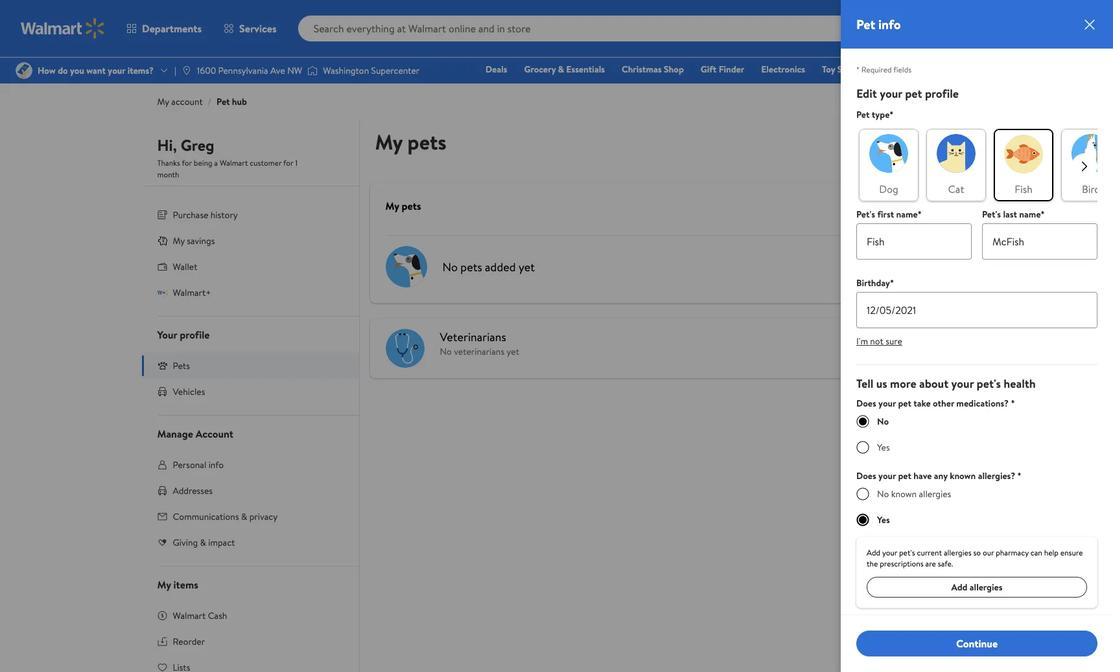 Task type: describe. For each thing, give the bounding box(es) containing it.
home link
[[868, 62, 904, 76]]

dog
[[879, 182, 898, 196]]

Birthday* text field
[[856, 292, 1097, 329]]

giving
[[173, 537, 198, 550]]

yes for no
[[877, 441, 890, 454]]

pet type* group
[[856, 107, 1113, 207]]

walmart inside hi, greg thanks for being a walmart customer for 1 month
[[220, 158, 248, 169]]

i'm not sure button
[[856, 335, 902, 360]]

being
[[194, 158, 212, 169]]

No known allergies radio
[[856, 488, 869, 501]]

last
[[1003, 208, 1017, 221]]

Search search field
[[298, 16, 894, 41]]

are
[[925, 559, 936, 570]]

yes for no known allergies
[[877, 514, 890, 527]]

allergies?
[[978, 470, 1015, 483]]

pet right /
[[217, 95, 230, 108]]

name* for pet's last name*
[[1019, 208, 1045, 221]]

has allergies element
[[856, 514, 1097, 527]]

essentials
[[566, 63, 605, 76]]

my savings link
[[142, 228, 359, 254]]

current
[[917, 548, 942, 559]]

cat
[[948, 182, 964, 196]]

walmart+ link
[[142, 280, 359, 306]]

month
[[157, 169, 179, 180]]

toy shop
[[822, 63, 857, 76]]

bird
[[1082, 182, 1100, 196]]

2 horizontal spatial *
[[1017, 470, 1021, 483]]

bird button
[[1061, 129, 1113, 202]]

not
[[870, 335, 883, 348]]

1 vertical spatial walmart
[[173, 610, 206, 623]]

your
[[157, 328, 177, 342]]

add allergies button
[[867, 578, 1087, 598]]

reorder
[[173, 636, 205, 649]]

Pet's last name* text field
[[982, 224, 1097, 260]]

veterinarians
[[454, 346, 504, 358]]

ensure
[[1060, 548, 1083, 559]]

personal
[[173, 459, 206, 472]]

shop for christmas shop
[[664, 63, 684, 76]]

privacy
[[249, 511, 278, 524]]

17
[[1086, 14, 1092, 25]]

yet for no pets added yet
[[519, 259, 535, 275]]

thanks
[[157, 158, 180, 169]]

2 vertical spatial pets
[[460, 259, 482, 275]]

no allergies element
[[856, 488, 1097, 501]]

birthday*
[[856, 277, 894, 290]]

your up other
[[951, 376, 974, 392]]

cat button
[[926, 129, 986, 202]]

0 vertical spatial known
[[950, 470, 976, 483]]

pet's for pet's first name*
[[856, 208, 875, 221]]

option group for known
[[856, 488, 1097, 527]]

pet for profile
[[905, 86, 922, 102]]

your for have
[[878, 470, 896, 483]]

yes radio for no
[[856, 441, 869, 454]]

toy
[[822, 63, 835, 76]]

vet photo image
[[385, 329, 424, 368]]

add for add allergies
[[951, 581, 967, 594]]

add for add your pet's current allergies so our pharmacy can help ensure the prescriptions are safe.
[[867, 548, 880, 559]]

fish
[[1015, 182, 1033, 196]]

purchase history link
[[142, 202, 359, 228]]

safe.
[[938, 559, 953, 570]]

items
[[173, 578, 198, 592]]

personal info
[[173, 459, 224, 472]]

vehicles link
[[142, 379, 359, 405]]

yet for veterinarians no veterinarians yet
[[507, 346, 519, 358]]

1
[[295, 158, 298, 169]]

cat image image
[[937, 134, 976, 173]]

allergies inside add your pet's current allergies so our pharmacy can help ensure the prescriptions are safe.
[[944, 548, 971, 559]]

customer
[[250, 158, 282, 169]]

icon image for pets
[[157, 361, 168, 371]]

communications
[[173, 511, 239, 524]]

pet's for pet's last name*
[[982, 208, 1001, 221]]

pet for take
[[898, 397, 911, 410]]

first
[[877, 208, 894, 221]]

medications?
[[956, 397, 1009, 410]]

gift
[[701, 63, 716, 76]]

dismiss image
[[1082, 17, 1097, 32]]

my items
[[157, 578, 198, 592]]

type*
[[872, 108, 893, 121]]

pet for pet info
[[856, 16, 875, 33]]

1 for from the left
[[182, 158, 192, 169]]

gift finder link
[[695, 62, 750, 76]]

1 vertical spatial pets
[[402, 199, 421, 213]]

pet info dialog
[[841, 0, 1113, 673]]

& for giving
[[200, 537, 206, 550]]

pets
[[173, 360, 190, 373]]

veterinarians
[[440, 329, 506, 346]]

i'm not sure
[[856, 335, 902, 348]]

sure
[[886, 335, 902, 348]]

my account / pet hub
[[157, 95, 247, 108]]

1 horizontal spatial *
[[1011, 397, 1015, 410]]

no known allergies
[[877, 488, 951, 501]]

greg
[[181, 134, 214, 156]]

account
[[171, 95, 203, 108]]

no pets added yet
[[442, 259, 535, 275]]

grocery & essentials
[[524, 63, 605, 76]]

edit your pet profile
[[856, 86, 959, 102]]

health
[[1004, 376, 1036, 392]]

electronics link
[[755, 62, 811, 76]]

deals
[[486, 63, 507, 76]]

can
[[1031, 548, 1042, 559]]

purchase
[[173, 209, 208, 222]]

wallet
[[173, 261, 197, 274]]

hi, greg link
[[157, 134, 214, 161]]

1 vertical spatial profile
[[180, 328, 210, 342]]

fish image image
[[1004, 135, 1043, 173]]

add button
[[930, 199, 945, 220]]

your for current
[[882, 548, 897, 559]]

communications & privacy link
[[142, 504, 359, 530]]

no inside 'veterinarians no veterinarians yet'
[[440, 346, 452, 358]]

continue
[[956, 637, 998, 651]]

required
[[861, 64, 892, 75]]

$1,230.81
[[1072, 32, 1096, 41]]

no for no
[[877, 416, 889, 429]]

edit
[[856, 86, 877, 102]]

does your pet have any known allergies? *
[[856, 470, 1021, 483]]

your for profile
[[880, 86, 902, 102]]



Task type: locate. For each thing, give the bounding box(es) containing it.
1 horizontal spatial add
[[930, 203, 945, 216]]

3 icon image from the top
[[157, 361, 168, 371]]

no medications element
[[856, 416, 1097, 429]]

pet's
[[977, 376, 1001, 392], [899, 548, 915, 559]]

1 horizontal spatial pet's
[[977, 376, 1001, 392]]

allergies down does your pet have any known allergies? *
[[919, 488, 951, 501]]

hi, greg thanks for being a walmart customer for 1 month
[[157, 134, 298, 180]]

pet left "have" at the bottom right of page
[[898, 470, 911, 483]]

0 horizontal spatial shop
[[664, 63, 684, 76]]

2 horizontal spatial &
[[558, 63, 564, 76]]

deals link
[[480, 62, 513, 76]]

1 vertical spatial pet's
[[899, 548, 915, 559]]

0 vertical spatial info
[[878, 16, 901, 33]]

0 vertical spatial allergies
[[919, 488, 951, 501]]

1 does from the top
[[856, 397, 876, 410]]

0 horizontal spatial name*
[[896, 208, 922, 221]]

christmas
[[622, 63, 662, 76]]

allergies inside add allergies button
[[970, 581, 1002, 594]]

so
[[973, 548, 981, 559]]

2 vertical spatial allergies
[[970, 581, 1002, 594]]

info for pet info
[[878, 16, 901, 33]]

2 does from the top
[[856, 470, 876, 483]]

1 vertical spatial yes radio
[[856, 514, 869, 527]]

icon image
[[157, 236, 168, 246], [157, 288, 168, 298], [157, 361, 168, 371]]

add inside add your pet's current allergies so our pharmacy can help ensure the prescriptions are safe.
[[867, 548, 880, 559]]

* left required
[[856, 64, 860, 75]]

1 vertical spatial icon image
[[157, 288, 168, 298]]

profile
[[925, 86, 959, 102], [180, 328, 210, 342]]

has medications element
[[856, 441, 1097, 454]]

& right 'grocery'
[[558, 63, 564, 76]]

0 vertical spatial option group
[[856, 416, 1097, 454]]

walmart right a at the top of the page
[[220, 158, 248, 169]]

pet left type*
[[856, 108, 870, 121]]

for left 1
[[283, 158, 293, 169]]

No radio
[[856, 416, 869, 429]]

for
[[182, 158, 192, 169], [283, 158, 293, 169]]

no left veterinarians
[[440, 346, 452, 358]]

manage
[[157, 427, 193, 441]]

* required fields
[[856, 64, 912, 75]]

more
[[890, 376, 916, 392]]

1 vertical spatial info
[[208, 459, 224, 472]]

my pets
[[375, 128, 446, 156], [385, 199, 421, 213]]

2 vertical spatial icon image
[[157, 361, 168, 371]]

0 horizontal spatial for
[[182, 158, 192, 169]]

1 horizontal spatial &
[[241, 511, 247, 524]]

2 option group from the top
[[856, 488, 1097, 527]]

profile up cat image
[[925, 86, 959, 102]]

veterinarians no veterinarians yet
[[440, 329, 519, 358]]

us
[[876, 376, 887, 392]]

help
[[1044, 548, 1059, 559]]

shop right toy
[[837, 63, 857, 76]]

0 vertical spatial pets
[[407, 128, 446, 156]]

cash
[[208, 610, 227, 623]]

pet
[[905, 86, 922, 102], [898, 397, 911, 410], [898, 470, 911, 483]]

1 horizontal spatial for
[[283, 158, 293, 169]]

shop right christmas
[[664, 63, 684, 76]]

walmart cash
[[173, 610, 227, 623]]

your right the
[[882, 548, 897, 559]]

pet
[[856, 16, 875, 33], [217, 95, 230, 108], [856, 108, 870, 121]]

take
[[914, 397, 931, 410]]

manage account
[[157, 427, 233, 441]]

pet down fields
[[905, 86, 922, 102]]

reorder link
[[142, 629, 359, 655]]

option group
[[856, 416, 1097, 454], [856, 488, 1097, 527]]

0 vertical spatial profile
[[925, 86, 959, 102]]

0 horizontal spatial *
[[856, 64, 860, 75]]

no for no known allergies
[[877, 488, 889, 501]]

1 horizontal spatial shop
[[837, 63, 857, 76]]

my account link
[[157, 95, 203, 108]]

1 vertical spatial my pets
[[385, 199, 421, 213]]

known down "have" at the bottom right of page
[[891, 488, 917, 501]]

yes down no known allergies
[[877, 514, 890, 527]]

pet type*
[[856, 108, 893, 121]]

1 icon image from the top
[[157, 236, 168, 246]]

does up no radio
[[856, 397, 876, 410]]

*
[[856, 64, 860, 75], [1011, 397, 1015, 410], [1017, 470, 1021, 483]]

does for does your pet have any known allergies? *
[[856, 470, 876, 483]]

purchase history
[[173, 209, 238, 222]]

name* right last
[[1019, 208, 1045, 221]]

Walmart Site-Wide search field
[[298, 16, 894, 41]]

pet up required
[[856, 16, 875, 33]]

0 vertical spatial does
[[856, 397, 876, 410]]

pets
[[407, 128, 446, 156], [402, 199, 421, 213], [460, 259, 482, 275]]

1 shop from the left
[[664, 63, 684, 76]]

pet's up medications?
[[977, 376, 1001, 392]]

allergies down add your pet's current allergies so our pharmacy can help ensure the prescriptions are safe.
[[970, 581, 1002, 594]]

icon image left my savings
[[157, 236, 168, 246]]

bird image image
[[1072, 134, 1110, 173]]

1 vertical spatial allergies
[[944, 548, 971, 559]]

0 horizontal spatial profile
[[180, 328, 210, 342]]

does for does your pet take other medications? *
[[856, 397, 876, 410]]

2 pet's from the left
[[982, 208, 1001, 221]]

pet's left last
[[982, 208, 1001, 221]]

icon image left walmart+
[[157, 288, 168, 298]]

1 horizontal spatial known
[[950, 470, 976, 483]]

1 yes from the top
[[877, 441, 890, 454]]

* down health
[[1011, 397, 1015, 410]]

name*
[[896, 208, 922, 221], [1019, 208, 1045, 221]]

1 vertical spatial yet
[[507, 346, 519, 358]]

hub
[[232, 95, 247, 108]]

christmas shop
[[622, 63, 684, 76]]

0 vertical spatial my pets
[[375, 128, 446, 156]]

0 vertical spatial pet's
[[977, 376, 1001, 392]]

no left added
[[442, 259, 458, 275]]

pet inside group
[[856, 108, 870, 121]]

add allergies
[[951, 581, 1002, 594]]

icon image for walmart+
[[157, 288, 168, 298]]

info up the home
[[878, 16, 901, 33]]

0 horizontal spatial &
[[200, 537, 206, 550]]

icon image inside pets link
[[157, 361, 168, 371]]

yes radio down no known allergies radio
[[856, 514, 869, 527]]

yes radio down no radio
[[856, 441, 869, 454]]

about
[[919, 376, 949, 392]]

1 yes radio from the top
[[856, 441, 869, 454]]

icon image inside my savings link
[[157, 236, 168, 246]]

option group down medications?
[[856, 416, 1097, 454]]

a
[[214, 158, 218, 169]]

no
[[442, 259, 458, 275], [440, 346, 452, 358], [877, 416, 889, 429], [877, 488, 889, 501]]

add
[[930, 203, 945, 216], [867, 548, 880, 559], [951, 581, 967, 594]]

your up type*
[[880, 86, 902, 102]]

0 horizontal spatial pet's
[[899, 548, 915, 559]]

1 vertical spatial does
[[856, 470, 876, 483]]

profile right your
[[180, 328, 210, 342]]

2 name* from the left
[[1019, 208, 1045, 221]]

1 option group from the top
[[856, 416, 1097, 454]]

0 vertical spatial pet
[[905, 86, 922, 102]]

0 vertical spatial yes radio
[[856, 441, 869, 454]]

1 pet's from the left
[[856, 208, 875, 221]]

giving & impact link
[[142, 530, 359, 556]]

next slide for pettypescroller list image
[[1072, 154, 1097, 180]]

i'm
[[856, 335, 868, 348]]

0 horizontal spatial walmart
[[173, 610, 206, 623]]

option group containing no known allergies
[[856, 488, 1097, 527]]

2 yes from the top
[[877, 514, 890, 527]]

yes radio for no known allergies
[[856, 514, 869, 527]]

1 vertical spatial known
[[891, 488, 917, 501]]

yet right added
[[519, 259, 535, 275]]

option group down allergies?
[[856, 488, 1097, 527]]

impact
[[208, 537, 235, 550]]

1 horizontal spatial pet's
[[982, 208, 1001, 221]]

known right any
[[950, 470, 976, 483]]

add for add
[[930, 203, 945, 216]]

0 vertical spatial yes
[[877, 441, 890, 454]]

pet's left current
[[899, 548, 915, 559]]

2 yes radio from the top
[[856, 514, 869, 527]]

add your pet's current allergies so our pharmacy can help ensure the prescriptions are safe.
[[867, 548, 1083, 570]]

add inside add allergies button
[[951, 581, 967, 594]]

your down us
[[878, 397, 896, 410]]

your inside add your pet's current allergies so our pharmacy can help ensure the prescriptions are safe.
[[882, 548, 897, 559]]

icon image inside walmart+ link
[[157, 288, 168, 298]]

1 name* from the left
[[896, 208, 922, 221]]

add up 'pet's first name*' text box
[[930, 203, 945, 216]]

yet inside 'veterinarians no veterinarians yet'
[[507, 346, 519, 358]]

0 vertical spatial walmart
[[220, 158, 248, 169]]

gift finder
[[701, 63, 744, 76]]

option group containing no
[[856, 416, 1097, 454]]

2 vertical spatial pet
[[898, 470, 911, 483]]

savings
[[187, 235, 215, 248]]

yes up no known allergies
[[877, 441, 890, 454]]

our
[[983, 548, 994, 559]]

my savings
[[173, 235, 215, 248]]

& for grocery
[[558, 63, 564, 76]]

tell
[[856, 376, 873, 392]]

1 horizontal spatial profile
[[925, 86, 959, 102]]

pet's inside add your pet's current allergies so our pharmacy can help ensure the prescriptions are safe.
[[899, 548, 915, 559]]

name* for pet's first name*
[[896, 208, 922, 221]]

added
[[485, 259, 516, 275]]

walmart+
[[173, 287, 211, 299]]

toy shop link
[[816, 62, 863, 76]]

pet for have
[[898, 470, 911, 483]]

christmas shop link
[[616, 62, 690, 76]]

walmart image
[[21, 18, 105, 39]]

1 horizontal spatial name*
[[1019, 208, 1045, 221]]

2 for from the left
[[283, 158, 293, 169]]

info inside dialog
[[878, 16, 901, 33]]

0 vertical spatial &
[[558, 63, 564, 76]]

have
[[914, 470, 932, 483]]

my
[[157, 95, 169, 108], [375, 128, 402, 156], [385, 199, 399, 213], [173, 235, 185, 248], [157, 578, 171, 592]]

does
[[856, 397, 876, 410], [856, 470, 876, 483]]

0 vertical spatial *
[[856, 64, 860, 75]]

allergies left 'so'
[[944, 548, 971, 559]]

0 horizontal spatial add
[[867, 548, 880, 559]]

2 vertical spatial &
[[200, 537, 206, 550]]

profile inside pet info dialog
[[925, 86, 959, 102]]

2 horizontal spatial add
[[951, 581, 967, 594]]

no for no pets added yet
[[442, 259, 458, 275]]

icon image for my savings
[[157, 236, 168, 246]]

hi,
[[157, 134, 177, 156]]

other
[[933, 397, 954, 410]]

& for communications
[[241, 511, 247, 524]]

yet right veterinarians
[[507, 346, 519, 358]]

* right allergies?
[[1017, 470, 1021, 483]]

your for take
[[878, 397, 896, 410]]

0 vertical spatial add
[[930, 203, 945, 216]]

wallet link
[[142, 254, 359, 280]]

0 horizontal spatial known
[[891, 488, 917, 501]]

personal info link
[[142, 452, 359, 478]]

shop for toy shop
[[837, 63, 857, 76]]

2 icon image from the top
[[157, 288, 168, 298]]

2 vertical spatial add
[[951, 581, 967, 594]]

0 vertical spatial icon image
[[157, 236, 168, 246]]

2 vertical spatial *
[[1017, 470, 1021, 483]]

info right personal
[[208, 459, 224, 472]]

no right no radio
[[877, 416, 889, 429]]

allergies inside option group
[[919, 488, 951, 501]]

&
[[558, 63, 564, 76], [241, 511, 247, 524], [200, 537, 206, 550]]

1 vertical spatial *
[[1011, 397, 1015, 410]]

1 vertical spatial option group
[[856, 488, 1097, 527]]

pharmacy
[[996, 548, 1029, 559]]

0 vertical spatial yet
[[519, 259, 535, 275]]

icon image left pets
[[157, 361, 168, 371]]

giving & impact
[[173, 537, 235, 550]]

your up no known allergies
[[878, 470, 896, 483]]

no right no known allergies radio
[[877, 488, 889, 501]]

1 vertical spatial &
[[241, 511, 247, 524]]

communications & privacy
[[173, 511, 278, 524]]

the
[[867, 559, 878, 570]]

1 vertical spatial yes
[[877, 514, 890, 527]]

Pet's first name* text field
[[856, 224, 972, 260]]

name* right first
[[896, 208, 922, 221]]

walmart up reorder
[[173, 610, 206, 623]]

electronics
[[761, 63, 805, 76]]

& left 'privacy'
[[241, 511, 247, 524]]

pet left take
[[898, 397, 911, 410]]

account
[[196, 427, 233, 441]]

1 horizontal spatial info
[[878, 16, 901, 33]]

for left "being"
[[182, 158, 192, 169]]

/
[[208, 95, 211, 108]]

1 vertical spatial add
[[867, 548, 880, 559]]

& right 'giving'
[[200, 537, 206, 550]]

dog image image
[[869, 134, 908, 173]]

info for personal info
[[208, 459, 224, 472]]

your profile
[[157, 328, 210, 342]]

add left current
[[867, 548, 880, 559]]

2 shop from the left
[[837, 63, 857, 76]]

Yes radio
[[856, 441, 869, 454], [856, 514, 869, 527]]

add down safe.
[[951, 581, 967, 594]]

1 horizontal spatial walmart
[[220, 158, 248, 169]]

prescriptions
[[880, 559, 923, 570]]

1 vertical spatial pet
[[898, 397, 911, 410]]

0 horizontal spatial info
[[208, 459, 224, 472]]

option group for medications?
[[856, 416, 1097, 454]]

pet for pet type*
[[856, 108, 870, 121]]

pet's left first
[[856, 208, 875, 221]]

grocery
[[524, 63, 556, 76]]

continue button
[[856, 631, 1097, 657]]

0 horizontal spatial pet's
[[856, 208, 875, 221]]

addresses
[[173, 485, 213, 498]]

does up no known allergies radio
[[856, 470, 876, 483]]



Task type: vqa. For each thing, say whether or not it's contained in the screenshot.
'$50.00'
no



